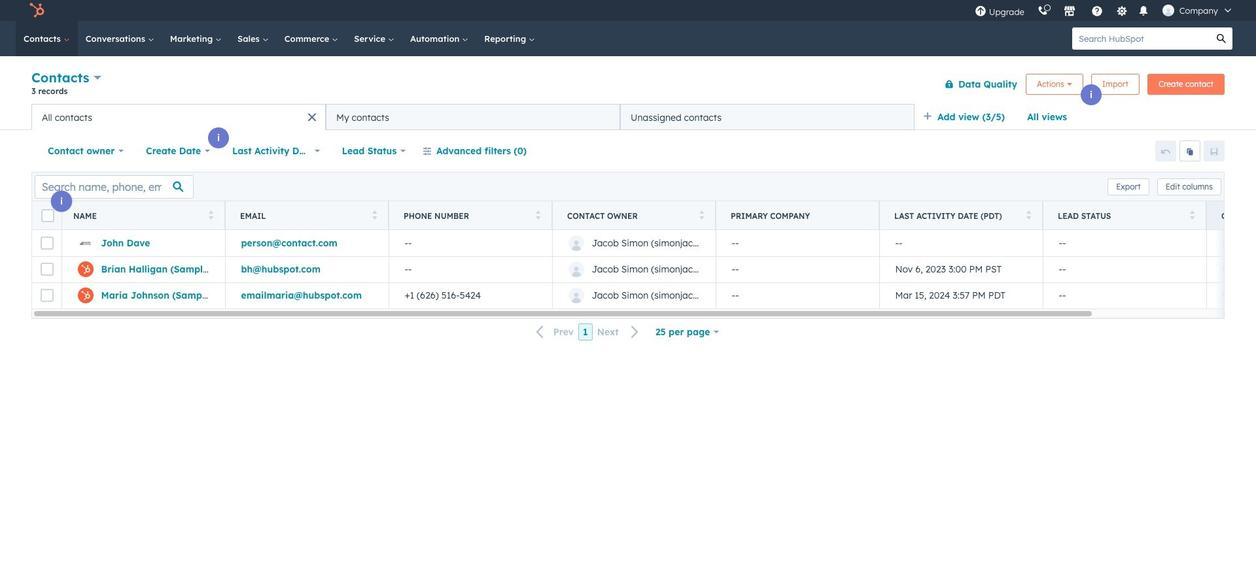 Task type: vqa. For each thing, say whether or not it's contained in the screenshot.
Press to sort. image corresponding to first Press to sort. element from the left
yes



Task type: locate. For each thing, give the bounding box(es) containing it.
1 press to sort. element from the left
[[208, 210, 213, 222]]

press to sort. element
[[208, 210, 213, 222], [372, 210, 377, 222], [536, 210, 541, 222], [699, 210, 704, 222], [1027, 210, 1032, 222], [1190, 210, 1195, 222]]

press to sort. image for fourth press to sort. element from left
[[699, 210, 704, 220]]

0 horizontal spatial press to sort. image
[[699, 210, 704, 220]]

2 press to sort. image from the left
[[372, 210, 377, 220]]

banner
[[31, 67, 1225, 104]]

jacob simon image
[[1163, 5, 1175, 16]]

1 press to sort. image from the left
[[699, 210, 704, 220]]

press to sort. image
[[208, 210, 213, 220], [372, 210, 377, 220], [536, 210, 541, 220], [1190, 210, 1195, 220]]

3 press to sort. image from the left
[[536, 210, 541, 220]]

press to sort. image for fifth press to sort. element from the left
[[1027, 210, 1032, 220]]

column header
[[716, 202, 880, 230]]

1 horizontal spatial press to sort. image
[[1027, 210, 1032, 220]]

marketplaces image
[[1064, 6, 1076, 18]]

press to sort. image
[[699, 210, 704, 220], [1027, 210, 1032, 220]]

2 press to sort. element from the left
[[372, 210, 377, 222]]

2 press to sort. image from the left
[[1027, 210, 1032, 220]]

4 press to sort. image from the left
[[1190, 210, 1195, 220]]

5 press to sort. element from the left
[[1027, 210, 1032, 222]]

menu
[[969, 0, 1241, 21]]

pagination navigation
[[529, 324, 647, 341]]

1 press to sort. image from the left
[[208, 210, 213, 220]]



Task type: describe. For each thing, give the bounding box(es) containing it.
Search name, phone, email addresses, or company search field
[[35, 175, 194, 199]]

3 press to sort. element from the left
[[536, 210, 541, 222]]

press to sort. image for fifth press to sort. element from the right
[[372, 210, 377, 220]]

6 press to sort. element from the left
[[1190, 210, 1195, 222]]

press to sort. image for 1st press to sort. element from right
[[1190, 210, 1195, 220]]

4 press to sort. element from the left
[[699, 210, 704, 222]]

press to sort. image for sixth press to sort. element from right
[[208, 210, 213, 220]]

press to sort. image for 4th press to sort. element from right
[[536, 210, 541, 220]]

Search HubSpot search field
[[1073, 27, 1211, 50]]



